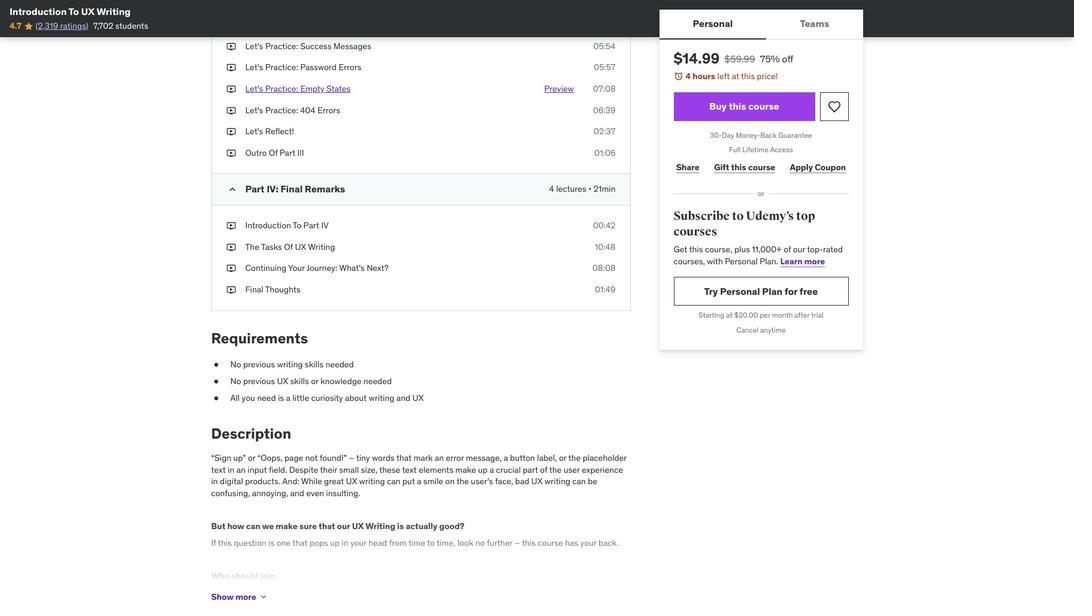 Task type: vqa. For each thing, say whether or not it's contained in the screenshot.
the right our
yes



Task type: describe. For each thing, give the bounding box(es) containing it.
or up all you need is a little curiosity about writing and ux
[[311, 376, 319, 387]]

2 horizontal spatial can
[[573, 476, 586, 487]]

knowledge
[[321, 376, 362, 387]]

more for learn more
[[805, 256, 826, 267]]

1 horizontal spatial needed
[[364, 376, 392, 387]]

up inside but how can we make sure that our ux writing is actually good? if this question is one that pops up in your head from time to time, look no further – this course has your back.
[[330, 537, 340, 548]]

for
[[785, 285, 798, 297]]

learn
[[781, 256, 803, 267]]

question
[[234, 537, 267, 548]]

subscribe
[[674, 209, 730, 224]]

1 vertical spatial final
[[245, 284, 263, 295]]

to inside but how can we make sure that our ux writing is actually good? if this question is one that pops up in your head from time to time, look no further – this course has your back.
[[427, 537, 435, 548]]

or up udemy's
[[758, 189, 765, 198]]

$59.99
[[725, 53, 756, 65]]

errors for let's practice: password errors
[[339, 62, 362, 73]]

7,702 students
[[93, 21, 148, 31]]

01:49
[[595, 284, 616, 295]]

of inside ""sign up" or "oops, page not found!" – tiny words that mark an error message, a button label, or the placeholder text in an input field. despite their small size, these text elements make up a crucial part of the user experience in digital products. and: while great ux writing can put a smile on the user's face, bad ux writing can be confusing, annoying, and even insulting."
[[540, 464, 548, 475]]

but
[[211, 521, 226, 532]]

our inside get this course, plus 11,000+ of our top-rated courses, with personal plan.
[[794, 244, 806, 255]]

let's practice: empty states
[[245, 83, 351, 94]]

off
[[783, 53, 794, 65]]

let's practice: password errors
[[245, 62, 362, 73]]

0 horizontal spatial part
[[245, 183, 265, 195]]

2 vertical spatial is
[[269, 537, 275, 548]]

or up user at the right bottom of page
[[559, 453, 567, 463]]

let's practice: 404 errors
[[245, 105, 341, 115]]

let's for let's reflect!
[[245, 126, 263, 137]]

course for buy this course
[[749, 100, 780, 112]]

get
[[674, 244, 688, 255]]

while
[[301, 476, 322, 487]]

try personal plan for free link
[[674, 277, 849, 306]]

10:48
[[595, 242, 616, 252]]

small
[[339, 464, 359, 475]]

your
[[288, 263, 305, 274]]

let's for let's practice: success messages
[[245, 41, 263, 51]]

this right if
[[218, 537, 232, 548]]

we
[[262, 521, 274, 532]]

the
[[245, 242, 259, 252]]

mark
[[414, 453, 433, 463]]

part for introduction to part iv
[[304, 220, 319, 231]]

a right put at left
[[417, 476, 422, 487]]

let's reflect!
[[245, 126, 294, 137]]

insulting.
[[326, 488, 360, 499]]

what's
[[339, 263, 365, 274]]

let's practice: success messages
[[245, 41, 372, 51]]

$14.99
[[674, 49, 720, 68]]

to for ux
[[69, 5, 79, 17]]

writing inside but how can we make sure that our ux writing is actually good? if this question is one that pops up in your head from time to time, look no further – this course has your back.
[[366, 521, 396, 532]]

1 horizontal spatial of
[[284, 242, 293, 252]]

after
[[795, 311, 810, 320]]

money-
[[736, 130, 761, 139]]

all you need is a little curiosity about writing and ux
[[230, 392, 424, 403]]

bad
[[516, 476, 530, 487]]

lifetime
[[743, 145, 769, 154]]

preview
[[545, 83, 574, 94]]

their
[[320, 464, 337, 475]]

coupon
[[815, 162, 847, 173]]

annoying,
[[252, 488, 288, 499]]

good?
[[440, 521, 465, 532]]

"sign up" or "oops, page not found!" – tiny words that mark an error message, a button label, or the placeholder text in an input field. despite their small size, these text elements make up a crucial part of the user experience in digital products. and: while great ux writing can put a smile on the user's face, bad ux writing can be confusing, annoying, and even insulting.
[[211, 453, 627, 499]]

introduction to part iv
[[245, 220, 329, 231]]

continuing
[[245, 263, 287, 274]]

be
[[588, 476, 598, 487]]

and:
[[283, 476, 300, 487]]

let's for let's practice: empty states
[[245, 83, 263, 94]]

day
[[722, 130, 735, 139]]

starting
[[699, 311, 725, 320]]

show
[[211, 591, 234, 602]]

words
[[372, 453, 395, 463]]

personal inside button
[[693, 18, 733, 30]]

to for part
[[293, 220, 302, 231]]

gift this course
[[715, 162, 776, 173]]

no previous writing skills needed
[[230, 359, 354, 370]]

7,702
[[93, 21, 113, 31]]

from
[[389, 537, 407, 548]]

(2,319
[[36, 21, 58, 31]]

this inside button
[[729, 100, 747, 112]]

should
[[232, 571, 259, 581]]

up inside ""sign up" or "oops, page not found!" – tiny words that mark an error message, a button label, or the placeholder text in an input field. despite their small size, these text elements make up a crucial part of the user experience in digital products. and: while great ux writing can put a smile on the user's face, bad ux writing can be confusing, annoying, and even insulting."
[[478, 464, 488, 475]]

xsmall image for final thoughts
[[226, 284, 236, 296]]

and inside ""sign up" or "oops, page not found!" – tiny words that mark an error message, a button label, or the placeholder text in an input field. despite their small size, these text elements make up a crucial part of the user experience in digital products. and: while great ux writing can put a smile on the user's face, bad ux writing can be confusing, annoying, and even insulting."
[[290, 488, 304, 499]]

elements
[[419, 464, 454, 475]]

final thoughts
[[245, 284, 301, 295]]

buy this course
[[710, 100, 780, 112]]

input
[[248, 464, 267, 475]]

part for outro of part iii
[[280, 147, 296, 158]]

time
[[409, 537, 426, 548]]

page
[[285, 453, 303, 463]]

part
[[523, 464, 538, 475]]

$20.00
[[735, 311, 759, 320]]

0 vertical spatial and
[[397, 392, 411, 403]]

writing down user at the right bottom of page
[[545, 476, 571, 487]]

"sign
[[211, 453, 232, 463]]

apply
[[791, 162, 814, 173]]

anytime
[[761, 326, 786, 335]]

small image
[[226, 184, 238, 196]]

of inside get this course, plus 11,000+ of our top-rated courses, with personal plan.
[[784, 244, 792, 255]]

price!
[[757, 71, 778, 82]]

try personal plan for free
[[705, 285, 819, 297]]

this down the $59.99 on the top of page
[[742, 71, 755, 82]]

iv:
[[267, 183, 279, 195]]

success
[[300, 41, 332, 51]]

but how can we make sure that our ux writing is actually good? if this question is one that pops up in your head from time to time, look no further – this course has your back.
[[211, 521, 619, 548]]

tasks
[[261, 242, 282, 252]]

top
[[797, 209, 816, 224]]

4 for 4 hours left at this price!
[[686, 71, 691, 82]]

writing right the about
[[369, 392, 395, 403]]

0 horizontal spatial needed
[[326, 359, 354, 370]]

no for no previous ux skills or knowledge needed
[[230, 376, 241, 387]]

01:06
[[595, 147, 616, 158]]

2 vertical spatial the
[[457, 476, 469, 487]]

let's for let's practice: password errors
[[245, 62, 263, 73]]

introduction for introduction to part iv
[[245, 220, 291, 231]]

one
[[277, 537, 291, 548]]

make inside but how can we make sure that our ux writing is actually good? if this question is one that pops up in your head from time to time, look no further – this course has your back.
[[276, 521, 298, 532]]

0 vertical spatial writing
[[97, 5, 131, 17]]

– inside but how can we make sure that our ux writing is actually good? if this question is one that pops up in your head from time to time, look no further – this course has your back.
[[515, 537, 520, 548]]

free
[[800, 285, 819, 297]]

1 vertical spatial is
[[397, 521, 404, 532]]

gift
[[715, 162, 730, 173]]

30-day money-back guarantee full lifetime access
[[711, 130, 813, 154]]

xsmall image for outro of part iii
[[226, 147, 236, 159]]

personal inside "link"
[[721, 285, 761, 297]]

all
[[230, 392, 240, 403]]

on
[[446, 476, 455, 487]]

messages
[[334, 41, 372, 51]]

products.
[[245, 476, 281, 487]]

remarks
[[305, 183, 345, 195]]

if
[[211, 537, 216, 548]]

buy
[[710, 100, 727, 112]]

xsmall image for let's practice: password errors
[[226, 62, 236, 74]]

alarm image
[[674, 71, 684, 81]]



Task type: locate. For each thing, give the bounding box(es) containing it.
hours
[[693, 71, 716, 82]]

let's up outro
[[245, 126, 263, 137]]

0 vertical spatial final
[[281, 183, 303, 195]]

0 horizontal spatial to
[[427, 537, 435, 548]]

pops
[[310, 537, 328, 548]]

2 your from the left
[[581, 537, 597, 548]]

0 vertical spatial is
[[278, 392, 284, 403]]

button
[[511, 453, 535, 463]]

final down continuing
[[245, 284, 263, 295]]

personal up $14.99
[[693, 18, 733, 30]]

2 vertical spatial part
[[304, 220, 319, 231]]

wishlist image
[[828, 99, 842, 114]]

2 horizontal spatial the
[[569, 453, 581, 463]]

skills up 'no previous ux skills or knowledge needed'
[[305, 359, 324, 370]]

0 vertical spatial personal
[[693, 18, 733, 30]]

1 vertical spatial errors
[[318, 105, 341, 115]]

and down and:
[[290, 488, 304, 499]]

xsmall image
[[226, 41, 236, 52], [226, 83, 236, 95], [226, 126, 236, 138], [226, 263, 236, 275], [211, 376, 221, 388], [211, 392, 221, 404], [259, 592, 268, 602]]

2 horizontal spatial is
[[397, 521, 404, 532]]

introduction up tasks
[[245, 220, 291, 231]]

digital
[[220, 476, 243, 487]]

part left iv at the left of the page
[[304, 220, 319, 231]]

to inside subscribe to udemy's top courses
[[732, 209, 744, 224]]

a left little
[[286, 392, 291, 403]]

2 practice: from the top
[[265, 62, 298, 73]]

that up pops
[[319, 521, 335, 532]]

get this course, plus 11,000+ of our top-rated courses, with personal plan.
[[674, 244, 843, 267]]

can left the we
[[246, 521, 261, 532]]

previous for ux
[[243, 376, 275, 387]]

1 horizontal spatial an
[[435, 453, 444, 463]]

let's up let's practice: empty states
[[245, 62, 263, 73]]

sure
[[300, 521, 317, 532]]

access
[[771, 145, 794, 154]]

writing up journey:
[[308, 242, 335, 252]]

despite
[[289, 464, 318, 475]]

2 horizontal spatial that
[[397, 453, 412, 463]]

our
[[794, 244, 806, 255], [337, 521, 350, 532]]

skills up little
[[290, 376, 309, 387]]

more down the top-
[[805, 256, 826, 267]]

to
[[69, 5, 79, 17], [293, 220, 302, 231]]

crucial
[[496, 464, 521, 475]]

writing down size,
[[359, 476, 385, 487]]

0 vertical spatial make
[[456, 464, 476, 475]]

0 vertical spatial more
[[805, 256, 826, 267]]

1 vertical spatial course
[[749, 162, 776, 173]]

students
[[115, 21, 148, 31]]

errors down messages
[[339, 62, 362, 73]]

not
[[306, 453, 318, 463]]

let's for let's practice: 404 errors
[[245, 105, 263, 115]]

no
[[476, 537, 485, 548]]

join
[[261, 571, 275, 581]]

make inside ""sign up" or "oops, page not found!" – tiny words that mark an error message, a button label, or the placeholder text in an input field. despite their small size, these text elements make up a crucial part of the user experience in digital products. and: while great ux writing can put a smile on the user's face, bad ux writing can be confusing, annoying, and even insulting."
[[456, 464, 476, 475]]

the right on
[[457, 476, 469, 487]]

0 horizontal spatial to
[[69, 5, 79, 17]]

1 vertical spatial to
[[293, 220, 302, 231]]

final right iv:
[[281, 183, 303, 195]]

your left head
[[351, 537, 367, 548]]

course inside but how can we make sure that our ux writing is actually good? if this question is one that pops up in your head from time to time, look no further – this course has your back.
[[538, 537, 563, 548]]

to up ratings)
[[69, 5, 79, 17]]

the down label,
[[550, 464, 562, 475]]

0 vertical spatial the
[[569, 453, 581, 463]]

1 horizontal spatial that
[[319, 521, 335, 532]]

in right pops
[[342, 537, 349, 548]]

0 vertical spatial at
[[732, 71, 740, 82]]

trial
[[812, 311, 824, 320]]

4 lectures • 21min
[[550, 184, 616, 194]]

4.7
[[10, 21, 22, 31]]

of right tasks
[[284, 242, 293, 252]]

3 practice: from the top
[[265, 83, 298, 94]]

per
[[760, 311, 771, 320]]

apply coupon button
[[788, 155, 849, 179]]

practice: for success
[[265, 41, 298, 51]]

1 vertical spatial needed
[[364, 376, 392, 387]]

our down the insulting.
[[337, 521, 350, 532]]

your right has
[[581, 537, 597, 548]]

buy this course button
[[674, 92, 816, 121]]

of down label,
[[540, 464, 548, 475]]

put
[[403, 476, 415, 487]]

4 right alarm image
[[686, 71, 691, 82]]

that right one
[[293, 537, 308, 548]]

0 horizontal spatial in
[[211, 476, 218, 487]]

2 vertical spatial that
[[293, 537, 308, 548]]

introduction up (2,319
[[10, 5, 67, 17]]

0 vertical spatial part
[[280, 147, 296, 158]]

1 horizontal spatial –
[[515, 537, 520, 548]]

our inside but how can we make sure that our ux writing is actually good? if this question is one that pops up in your head from time to time, look no further – this course has your back.
[[337, 521, 350, 532]]

this up courses,
[[690, 244, 704, 255]]

2 vertical spatial in
[[342, 537, 349, 548]]

2 vertical spatial course
[[538, 537, 563, 548]]

writing up 7,702 students
[[97, 5, 131, 17]]

1 vertical spatial personal
[[725, 256, 758, 267]]

let's up 'let's practice: 404 errors'
[[245, 83, 263, 94]]

0 horizontal spatial that
[[293, 537, 308, 548]]

an down up"
[[237, 464, 246, 475]]

1 vertical spatial our
[[337, 521, 350, 532]]

xsmall image for the tasks of ux writing
[[226, 242, 236, 253]]

0 horizontal spatial an
[[237, 464, 246, 475]]

can down these
[[387, 476, 401, 487]]

description
[[211, 425, 291, 443]]

1 horizontal spatial writing
[[308, 242, 335, 252]]

can left be
[[573, 476, 586, 487]]

a up crucial
[[504, 453, 508, 463]]

skills for writing
[[305, 359, 324, 370]]

up right pops
[[330, 537, 340, 548]]

0 vertical spatial 4
[[686, 71, 691, 82]]

needed up the about
[[364, 376, 392, 387]]

1 vertical spatial 4
[[550, 184, 555, 194]]

xsmall image for introduction to part iv
[[226, 220, 236, 232]]

0 vertical spatial needed
[[326, 359, 354, 370]]

make down error
[[456, 464, 476, 475]]

this
[[742, 71, 755, 82], [729, 100, 747, 112], [732, 162, 747, 173], [690, 244, 704, 255], [218, 537, 232, 548], [522, 537, 536, 548]]

1 horizontal spatial introduction
[[245, 220, 291, 231]]

2 vertical spatial writing
[[366, 521, 396, 532]]

0 vertical spatial introduction
[[10, 5, 67, 17]]

1 horizontal spatial up
[[478, 464, 488, 475]]

0 vertical spatial of
[[784, 244, 792, 255]]

back.
[[599, 537, 619, 548]]

1 practice: from the top
[[265, 41, 298, 51]]

0 vertical spatial an
[[435, 453, 444, 463]]

skills
[[305, 359, 324, 370], [290, 376, 309, 387]]

next?
[[367, 263, 389, 274]]

practice: up let's practice: password errors
[[265, 41, 298, 51]]

21min
[[594, 184, 616, 194]]

xsmall image
[[226, 62, 236, 74], [226, 105, 236, 116], [226, 147, 236, 159], [226, 220, 236, 232], [226, 242, 236, 253], [226, 284, 236, 296], [211, 359, 221, 371]]

lectures
[[557, 184, 587, 194]]

4 let's from the top
[[245, 105, 263, 115]]

2 horizontal spatial in
[[342, 537, 349, 548]]

or
[[758, 189, 765, 198], [311, 376, 319, 387], [248, 453, 256, 463], [559, 453, 567, 463]]

1 vertical spatial –
[[515, 537, 520, 548]]

this right further
[[522, 537, 536, 548]]

this right buy
[[729, 100, 747, 112]]

part left iv:
[[245, 183, 265, 195]]

at inside starting at $20.00 per month after trial cancel anytime
[[727, 311, 733, 320]]

time,
[[437, 537, 456, 548]]

1 let's from the top
[[245, 41, 263, 51]]

of up learn
[[784, 244, 792, 255]]

05:54
[[594, 41, 616, 51]]

to right time
[[427, 537, 435, 548]]

apply coupon
[[791, 162, 847, 173]]

text up put at left
[[402, 464, 417, 475]]

0 vertical spatial up
[[478, 464, 488, 475]]

1 vertical spatial of
[[284, 242, 293, 252]]

practice: for 404
[[265, 105, 298, 115]]

who
[[211, 571, 230, 581]]

0 horizontal spatial and
[[290, 488, 304, 499]]

practice: for password
[[265, 62, 298, 73]]

1 vertical spatial writing
[[308, 242, 335, 252]]

personal inside get this course, plus 11,000+ of our top-rated courses, with personal plan.
[[725, 256, 758, 267]]

to left udemy's
[[732, 209, 744, 224]]

thoughts
[[265, 284, 301, 295]]

2 horizontal spatial part
[[304, 220, 319, 231]]

1 horizontal spatial can
[[387, 476, 401, 487]]

plan
[[763, 285, 783, 297]]

ux inside but how can we make sure that our ux writing is actually good? if this question is one that pops up in your head from time to time, look no further – this course has your back.
[[352, 521, 364, 532]]

0 horizontal spatial of
[[269, 147, 278, 158]]

0 vertical spatial of
[[269, 147, 278, 158]]

0 vertical spatial previous
[[243, 359, 275, 370]]

about
[[345, 392, 367, 403]]

1 horizontal spatial 4
[[686, 71, 691, 82]]

back
[[761, 130, 777, 139]]

0 horizontal spatial can
[[246, 521, 261, 532]]

1 horizontal spatial of
[[784, 244, 792, 255]]

in inside but how can we make sure that our ux writing is actually good? if this question is one that pops up in your head from time to time, look no further – this course has your back.
[[342, 537, 349, 548]]

4 practice: from the top
[[265, 105, 298, 115]]

2 text from the left
[[402, 464, 417, 475]]

is up from
[[397, 521, 404, 532]]

errors right 404
[[318, 105, 341, 115]]

reflect!
[[265, 126, 294, 137]]

course down lifetime
[[749, 162, 776, 173]]

5 let's from the top
[[245, 126, 263, 137]]

smile
[[424, 476, 444, 487]]

0 vertical spatial that
[[397, 453, 412, 463]]

0 horizontal spatial 4
[[550, 184, 555, 194]]

errors for let's practice: 404 errors
[[318, 105, 341, 115]]

of right outro
[[269, 147, 278, 158]]

that inside ""sign up" or "oops, page not found!" – tiny words that mark an error message, a button label, or the placeholder text in an input field. despite their small size, these text elements make up a crucial part of the user experience in digital products. and: while great ux writing can put a smile on the user's face, bad ux writing can be confusing, annoying, and even insulting."
[[397, 453, 412, 463]]

let's practice: empty states button
[[245, 83, 351, 95]]

course left has
[[538, 537, 563, 548]]

introduction for introduction to ux writing
[[10, 5, 67, 17]]

placeholder
[[583, 453, 627, 463]]

0 horizontal spatial text
[[211, 464, 226, 475]]

1 vertical spatial part
[[245, 183, 265, 195]]

make up one
[[276, 521, 298, 532]]

0 horizontal spatial of
[[540, 464, 548, 475]]

more down the should
[[236, 591, 256, 602]]

previous up need
[[243, 376, 275, 387]]

let's up let's practice: password errors
[[245, 41, 263, 51]]

4 hours left at this price!
[[686, 71, 778, 82]]

an up elements
[[435, 453, 444, 463]]

practice: for empty
[[265, 83, 298, 94]]

0 vertical spatial no
[[230, 359, 241, 370]]

personal
[[693, 18, 733, 30], [725, 256, 758, 267], [721, 285, 761, 297]]

make
[[456, 464, 476, 475], [276, 521, 298, 532]]

your
[[351, 537, 367, 548], [581, 537, 597, 548]]

course inside button
[[749, 100, 780, 112]]

1 vertical spatial at
[[727, 311, 733, 320]]

a down message, on the left bottom of the page
[[490, 464, 494, 475]]

4 left the lectures
[[550, 184, 555, 194]]

– left tiny on the bottom
[[349, 453, 355, 463]]

1 vertical spatial to
[[427, 537, 435, 548]]

previous for writing
[[243, 359, 275, 370]]

1 horizontal spatial is
[[278, 392, 284, 403]]

0 vertical spatial –
[[349, 453, 355, 463]]

our up learn more at the top right of page
[[794, 244, 806, 255]]

02:37
[[594, 126, 616, 137]]

0 vertical spatial skills
[[305, 359, 324, 370]]

or right up"
[[248, 453, 256, 463]]

in left digital
[[211, 476, 218, 487]]

personal button
[[660, 10, 767, 38]]

needed
[[326, 359, 354, 370], [364, 376, 392, 387]]

0 vertical spatial to
[[69, 5, 79, 17]]

in up digital
[[228, 464, 235, 475]]

iv
[[321, 220, 329, 231]]

udemy's
[[747, 209, 794, 224]]

can inside but how can we make sure that our ux writing is actually good? if this question is one that pops up in your head from time to time, look no further – this course has your back.
[[246, 521, 261, 532]]

1 horizontal spatial in
[[228, 464, 235, 475]]

at left $20.00
[[727, 311, 733, 320]]

practice: up let's practice: empty states
[[265, 62, 298, 73]]

plan.
[[760, 256, 779, 267]]

2 let's from the top
[[245, 62, 263, 73]]

great
[[324, 476, 344, 487]]

part left iii at top
[[280, 147, 296, 158]]

06:39
[[593, 105, 616, 115]]

label,
[[537, 453, 557, 463]]

2 vertical spatial personal
[[721, 285, 761, 297]]

course for gift this course
[[749, 162, 776, 173]]

face,
[[495, 476, 514, 487]]

1 horizontal spatial and
[[397, 392, 411, 403]]

writing up 'no previous ux skills or knowledge needed'
[[277, 359, 303, 370]]

1 vertical spatial skills
[[290, 376, 309, 387]]

0 vertical spatial course
[[749, 100, 780, 112]]

1 horizontal spatial text
[[402, 464, 417, 475]]

up"
[[234, 453, 246, 463]]

learn more
[[781, 256, 826, 267]]

practice:
[[265, 41, 298, 51], [265, 62, 298, 73], [265, 83, 298, 94], [265, 105, 298, 115]]

more inside show more button
[[236, 591, 256, 602]]

the up user at the right bottom of page
[[569, 453, 581, 463]]

more
[[805, 256, 826, 267], [236, 591, 256, 602]]

personal up $20.00
[[721, 285, 761, 297]]

practice: inside button
[[265, 83, 298, 94]]

11,000+
[[753, 244, 782, 255]]

experience
[[582, 464, 624, 475]]

0 horizontal spatial make
[[276, 521, 298, 532]]

1 horizontal spatial your
[[581, 537, 597, 548]]

1 text from the left
[[211, 464, 226, 475]]

1 no from the top
[[230, 359, 241, 370]]

who should join
[[211, 571, 275, 581]]

1 your from the left
[[351, 537, 367, 548]]

up up user's
[[478, 464, 488, 475]]

1 horizontal spatial more
[[805, 256, 826, 267]]

at right left
[[732, 71, 740, 82]]

that up these
[[397, 453, 412, 463]]

password
[[300, 62, 337, 73]]

2 previous from the top
[[243, 376, 275, 387]]

3 let's from the top
[[245, 83, 263, 94]]

let's up let's reflect!
[[245, 105, 263, 115]]

cancel
[[737, 326, 759, 335]]

try
[[705, 285, 718, 297]]

a
[[286, 392, 291, 403], [504, 453, 508, 463], [490, 464, 494, 475], [417, 476, 422, 487]]

let's inside button
[[245, 83, 263, 94]]

– right further
[[515, 537, 520, 548]]

1 vertical spatial the
[[550, 464, 562, 475]]

4 for 4 lectures • 21min
[[550, 184, 555, 194]]

1 vertical spatial introduction
[[245, 220, 291, 231]]

1 horizontal spatial to
[[732, 209, 744, 224]]

even
[[306, 488, 324, 499]]

practice: up 'let's practice: 404 errors'
[[265, 83, 298, 94]]

has
[[566, 537, 579, 548]]

more for show more
[[236, 591, 256, 602]]

course up back
[[749, 100, 780, 112]]

0 horizontal spatial more
[[236, 591, 256, 602]]

0 horizontal spatial writing
[[97, 5, 131, 17]]

1 previous from the top
[[243, 359, 275, 370]]

skills for ux
[[290, 376, 309, 387]]

1 vertical spatial up
[[330, 537, 340, 548]]

this inside get this course, plus 11,000+ of our top-rated courses, with personal plan.
[[690, 244, 704, 255]]

and right the about
[[397, 392, 411, 403]]

1 vertical spatial an
[[237, 464, 246, 475]]

continuing your journey: what's next?
[[245, 263, 389, 274]]

to up 'the tasks of ux writing'
[[293, 220, 302, 231]]

0 vertical spatial errors
[[339, 62, 362, 73]]

this right gift
[[732, 162, 747, 173]]

user
[[564, 464, 580, 475]]

guarantee
[[779, 130, 813, 139]]

0 horizontal spatial is
[[269, 537, 275, 548]]

up
[[478, 464, 488, 475], [330, 537, 340, 548]]

is
[[278, 392, 284, 403], [397, 521, 404, 532], [269, 537, 275, 548]]

05:57
[[594, 62, 616, 73]]

– inside ""sign up" or "oops, page not found!" – tiny words that mark an error message, a button label, or the placeholder text in an input field. despite their small size, these text elements make up a crucial part of the user experience in digital products. and: while great ux writing can put a smile on the user's face, bad ux writing can be confusing, annoying, and even insulting."
[[349, 453, 355, 463]]

1 vertical spatial of
[[540, 464, 548, 475]]

plus
[[735, 244, 751, 255]]

$14.99 $59.99 75% off
[[674, 49, 794, 68]]

starting at $20.00 per month after trial cancel anytime
[[699, 311, 824, 335]]

1 vertical spatial and
[[290, 488, 304, 499]]

1 horizontal spatial final
[[281, 183, 303, 195]]

text down "sign on the left bottom of page
[[211, 464, 226, 475]]

1 vertical spatial no
[[230, 376, 241, 387]]

0 vertical spatial our
[[794, 244, 806, 255]]

xsmall image inside show more button
[[259, 592, 268, 602]]

outro
[[245, 147, 267, 158]]

tab list
[[660, 10, 864, 40]]

1 vertical spatial that
[[319, 521, 335, 532]]

no for no previous writing skills needed
[[230, 359, 241, 370]]

writing up head
[[366, 521, 396, 532]]

full
[[730, 145, 741, 154]]

2 no from the top
[[230, 376, 241, 387]]

0 horizontal spatial our
[[337, 521, 350, 532]]

is left one
[[269, 537, 275, 548]]

practice: up reflect!
[[265, 105, 298, 115]]

is right need
[[278, 392, 284, 403]]

errors
[[339, 62, 362, 73], [318, 105, 341, 115]]

0 horizontal spatial –
[[349, 453, 355, 463]]

1 vertical spatial more
[[236, 591, 256, 602]]

needed up knowledge
[[326, 359, 354, 370]]

personal down plus
[[725, 256, 758, 267]]

little
[[293, 392, 309, 403]]

1 vertical spatial make
[[276, 521, 298, 532]]

tab list containing personal
[[660, 10, 864, 40]]

xsmall image for let's practice: 404 errors
[[226, 105, 236, 116]]

previous down the 'requirements'
[[243, 359, 275, 370]]



